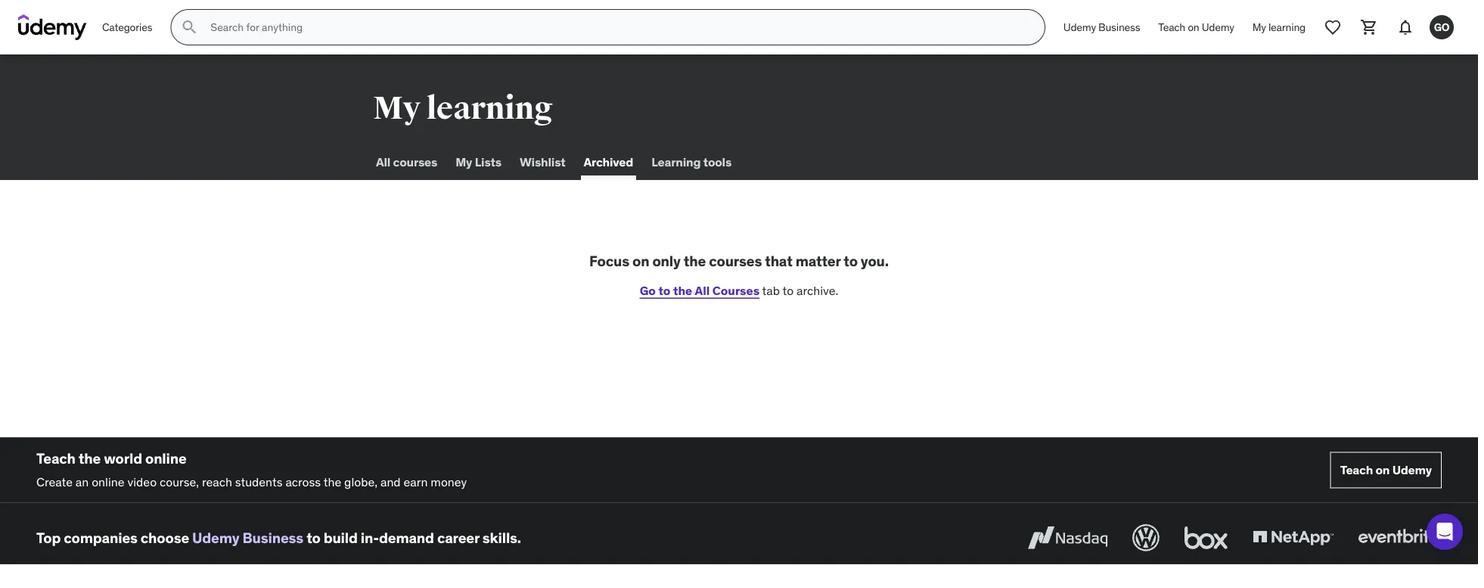 Task type: describe. For each thing, give the bounding box(es) containing it.
nasdaq image
[[1025, 522, 1112, 555]]

the right the only
[[684, 252, 706, 270]]

demand
[[379, 529, 434, 547]]

Search for anything text field
[[208, 14, 1027, 40]]

my lists link
[[453, 144, 505, 180]]

an
[[76, 474, 89, 489]]

you.
[[861, 252, 889, 270]]

1 horizontal spatial teach on udemy
[[1341, 462, 1432, 478]]

wishlist link
[[517, 144, 569, 180]]

only
[[653, 252, 681, 270]]

reach
[[202, 474, 232, 489]]

archive.
[[797, 282, 839, 298]]

all courses
[[376, 154, 438, 169]]

all inside all courses 'link'
[[376, 154, 391, 169]]

box image
[[1181, 522, 1232, 555]]

1 vertical spatial my learning
[[373, 89, 553, 128]]

focus
[[590, 252, 630, 270]]

the down the only
[[673, 282, 693, 298]]

to right tab
[[783, 282, 794, 298]]

create
[[36, 474, 73, 489]]

learning tools link
[[649, 144, 735, 180]]

learning
[[652, 154, 701, 169]]

courses
[[713, 282, 760, 298]]

money
[[431, 474, 467, 489]]

2 horizontal spatial teach
[[1341, 462, 1373, 478]]

volkswagen image
[[1130, 522, 1163, 555]]

courses inside 'link'
[[393, 154, 438, 169]]

earn
[[404, 474, 428, 489]]

and
[[381, 474, 401, 489]]

2 vertical spatial on
[[1376, 462, 1390, 478]]

udemy image
[[18, 14, 87, 40]]

0 vertical spatial on
[[1188, 20, 1200, 34]]

1 horizontal spatial learning
[[1269, 20, 1306, 34]]

my lists
[[456, 154, 502, 169]]

video
[[127, 474, 157, 489]]

udemy business
[[1064, 20, 1141, 34]]

course,
[[160, 474, 199, 489]]

archived
[[584, 154, 634, 169]]

go to the all courses link
[[640, 282, 760, 298]]

to left you. on the top
[[844, 252, 858, 270]]

categories
[[102, 20, 152, 34]]

to right 'go'
[[659, 282, 671, 298]]

lists
[[475, 154, 502, 169]]

shopping cart with 0 items image
[[1361, 18, 1379, 36]]

go link
[[1424, 9, 1460, 45]]

that
[[765, 252, 793, 270]]

matter
[[796, 252, 841, 270]]



Task type: locate. For each thing, give the bounding box(es) containing it.
my learning left wishlist icon
[[1253, 20, 1306, 34]]

my left wishlist icon
[[1253, 20, 1266, 34]]

globe,
[[344, 474, 378, 489]]

my learning up my lists
[[373, 89, 553, 128]]

learning up 'lists'
[[426, 89, 553, 128]]

0 horizontal spatial online
[[92, 474, 125, 489]]

eventbrite image
[[1355, 522, 1442, 555]]

0 vertical spatial my learning
[[1253, 20, 1306, 34]]

the left globe,
[[324, 474, 341, 489]]

build
[[324, 529, 358, 547]]

across
[[286, 474, 321, 489]]

submit search image
[[180, 18, 199, 36]]

1 horizontal spatial on
[[1188, 20, 1200, 34]]

categories button
[[93, 9, 161, 45]]

to left build
[[307, 529, 321, 547]]

skills.
[[483, 529, 521, 547]]

choose
[[141, 529, 189, 547]]

1 vertical spatial learning
[[426, 89, 553, 128]]

go
[[1434, 20, 1450, 34]]

the up an
[[79, 449, 101, 468]]

1 vertical spatial online
[[92, 474, 125, 489]]

to
[[844, 252, 858, 270], [659, 282, 671, 298], [783, 282, 794, 298], [307, 529, 321, 547]]

1 vertical spatial my
[[373, 89, 421, 128]]

1 horizontal spatial online
[[145, 449, 187, 468]]

tools
[[704, 154, 732, 169]]

1 horizontal spatial all
[[695, 282, 710, 298]]

1 horizontal spatial teach
[[1159, 20, 1186, 34]]

0 horizontal spatial teach
[[36, 449, 76, 468]]

notifications image
[[1397, 18, 1415, 36]]

learning tools
[[652, 154, 732, 169]]

top companies choose udemy business to build in-demand career skills.
[[36, 529, 521, 547]]

top
[[36, 529, 61, 547]]

1 vertical spatial courses
[[709, 252, 762, 270]]

0 horizontal spatial teach on udemy
[[1159, 20, 1235, 34]]

teach the world online create an online video course, reach students across the globe, and earn money
[[36, 449, 467, 489]]

udemy
[[1064, 20, 1096, 34], [1202, 20, 1235, 34], [1393, 462, 1432, 478], [192, 529, 239, 547]]

1 vertical spatial on
[[633, 252, 650, 270]]

my for my lists link
[[456, 154, 472, 169]]

courses left my lists
[[393, 154, 438, 169]]

students
[[235, 474, 283, 489]]

all
[[376, 154, 391, 169], [695, 282, 710, 298]]

0 vertical spatial online
[[145, 449, 187, 468]]

0 vertical spatial teach on udemy link
[[1150, 9, 1244, 45]]

0 horizontal spatial business
[[243, 529, 304, 547]]

archived link
[[581, 144, 637, 180]]

1 horizontal spatial business
[[1099, 20, 1141, 34]]

my learning link
[[1244, 9, 1315, 45]]

1 horizontal spatial udemy business link
[[1055, 9, 1150, 45]]

1 horizontal spatial courses
[[709, 252, 762, 270]]

1 vertical spatial teach on udemy link
[[1331, 452, 1442, 489]]

1 horizontal spatial teach on udemy link
[[1331, 452, 1442, 489]]

go to the all courses tab to archive.
[[640, 282, 839, 298]]

0 horizontal spatial all
[[376, 154, 391, 169]]

1 vertical spatial business
[[243, 529, 304, 547]]

teach inside teach the world online create an online video course, reach students across the globe, and earn money
[[36, 449, 76, 468]]

0 vertical spatial business
[[1099, 20, 1141, 34]]

my left 'lists'
[[456, 154, 472, 169]]

udemy business link
[[1055, 9, 1150, 45], [192, 529, 304, 547]]

career
[[437, 529, 480, 547]]

0 horizontal spatial my
[[373, 89, 421, 128]]

netapp image
[[1250, 522, 1337, 555]]

teach on udemy
[[1159, 20, 1235, 34], [1341, 462, 1432, 478]]

business
[[1099, 20, 1141, 34], [243, 529, 304, 547]]

1 horizontal spatial my learning
[[1253, 20, 1306, 34]]

focus on only the courses that matter to you.
[[590, 252, 889, 270]]

0 horizontal spatial my learning
[[373, 89, 553, 128]]

0 vertical spatial all
[[376, 154, 391, 169]]

0 horizontal spatial teach on udemy link
[[1150, 9, 1244, 45]]

0 vertical spatial teach on udemy
[[1159, 20, 1235, 34]]

in-
[[361, 529, 379, 547]]

courses
[[393, 154, 438, 169], [709, 252, 762, 270]]

companies
[[64, 529, 138, 547]]

the
[[684, 252, 706, 270], [673, 282, 693, 298], [79, 449, 101, 468], [324, 474, 341, 489]]

on
[[1188, 20, 1200, 34], [633, 252, 650, 270], [1376, 462, 1390, 478]]

0 vertical spatial my
[[1253, 20, 1266, 34]]

0 horizontal spatial courses
[[393, 154, 438, 169]]

1 vertical spatial all
[[695, 282, 710, 298]]

all courses link
[[373, 144, 441, 180]]

0 horizontal spatial udemy business link
[[192, 529, 304, 547]]

go
[[640, 282, 656, 298]]

wishlist
[[520, 154, 566, 169]]

1 vertical spatial teach on udemy
[[1341, 462, 1432, 478]]

0 vertical spatial courses
[[393, 154, 438, 169]]

tab
[[762, 282, 780, 298]]

world
[[104, 449, 142, 468]]

online up course, in the left of the page
[[145, 449, 187, 468]]

0 horizontal spatial learning
[[426, 89, 553, 128]]

online right an
[[92, 474, 125, 489]]

2 vertical spatial my
[[456, 154, 472, 169]]

2 horizontal spatial my
[[1253, 20, 1266, 34]]

my up all courses
[[373, 89, 421, 128]]

wishlist image
[[1324, 18, 1342, 36]]

my
[[1253, 20, 1266, 34], [373, 89, 421, 128], [456, 154, 472, 169]]

courses up courses
[[709, 252, 762, 270]]

my for my learning link
[[1253, 20, 1266, 34]]

0 vertical spatial udemy business link
[[1055, 9, 1150, 45]]

2 horizontal spatial on
[[1376, 462, 1390, 478]]

my learning
[[1253, 20, 1306, 34], [373, 89, 553, 128]]

teach on udemy link
[[1150, 9, 1244, 45], [1331, 452, 1442, 489]]

0 horizontal spatial on
[[633, 252, 650, 270]]

learning left wishlist icon
[[1269, 20, 1306, 34]]

1 horizontal spatial my
[[456, 154, 472, 169]]

online
[[145, 449, 187, 468], [92, 474, 125, 489]]

1 vertical spatial udemy business link
[[192, 529, 304, 547]]

teach
[[1159, 20, 1186, 34], [36, 449, 76, 468], [1341, 462, 1373, 478]]

learning
[[1269, 20, 1306, 34], [426, 89, 553, 128]]

0 vertical spatial learning
[[1269, 20, 1306, 34]]



Task type: vqa. For each thing, say whether or not it's contained in the screenshot.
3
no



